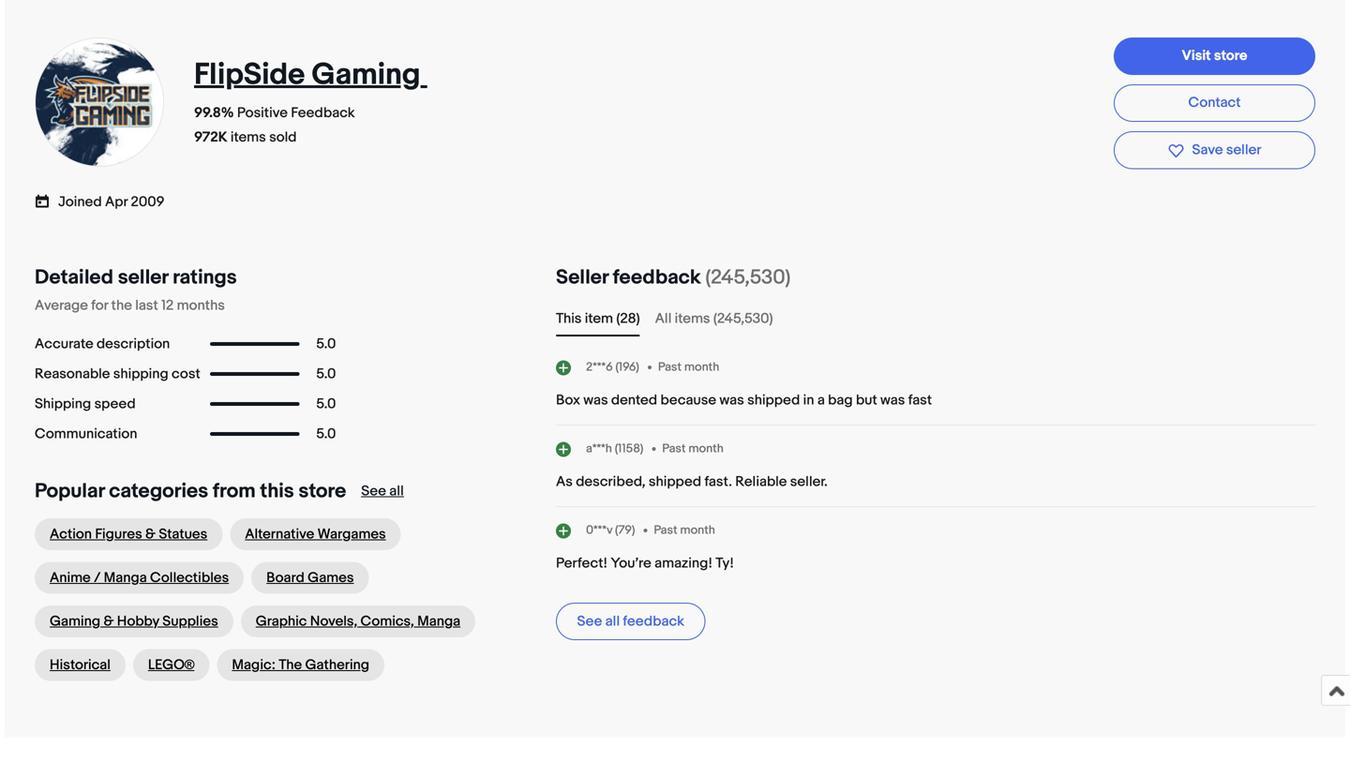 Task type: locate. For each thing, give the bounding box(es) containing it.
past up amazing! on the bottom
[[654, 523, 677, 538]]

manga
[[104, 569, 147, 586], [417, 613, 461, 630]]

visit store
[[1182, 48, 1247, 64]]

1 horizontal spatial store
[[1214, 48, 1247, 64]]

/
[[94, 569, 101, 586]]

past month for shipped
[[662, 442, 724, 456]]

items right all
[[675, 310, 710, 327]]

0 vertical spatial past
[[658, 360, 682, 375]]

& right figures
[[145, 526, 156, 543]]

0 horizontal spatial store
[[299, 479, 346, 503]]

0 horizontal spatial seller
[[118, 265, 168, 290]]

month up amazing! on the bottom
[[680, 523, 715, 538]]

past month
[[658, 360, 719, 375], [662, 442, 724, 456], [654, 523, 715, 538]]

described,
[[576, 473, 646, 490]]

see down the perfect! on the bottom of page
[[577, 613, 602, 630]]

0 vertical spatial seller
[[1226, 142, 1262, 159]]

1 horizontal spatial see
[[577, 613, 602, 630]]

months
[[177, 297, 225, 314]]

items inside 99.8% positive feedback 972k items sold
[[231, 129, 266, 146]]

joined apr 2009
[[58, 194, 164, 210]]

past for shipped
[[662, 442, 686, 456]]

store up alternative wargames link
[[299, 479, 346, 503]]

1 vertical spatial (245,530)
[[713, 310, 773, 327]]

text__icon wrapper image
[[35, 192, 58, 209]]

2 vertical spatial past month
[[654, 523, 715, 538]]

0 vertical spatial &
[[145, 526, 156, 543]]

as
[[556, 473, 573, 490]]

0 vertical spatial items
[[231, 129, 266, 146]]

1 vertical spatial seller
[[118, 265, 168, 290]]

0 vertical spatial manga
[[104, 569, 147, 586]]

0 horizontal spatial shipped
[[649, 473, 701, 490]]

box
[[556, 392, 580, 409]]

1 horizontal spatial gaming
[[312, 57, 421, 93]]

1 vertical spatial past month
[[662, 442, 724, 456]]

lego® link
[[133, 649, 209, 681]]

0 vertical spatial month
[[684, 360, 719, 375]]

(28)
[[616, 310, 640, 327]]

shipped left in
[[747, 392, 800, 409]]

1 horizontal spatial manga
[[417, 613, 461, 630]]

visit
[[1182, 48, 1211, 64]]

3 5.0 from the top
[[316, 395, 336, 412]]

the
[[111, 297, 132, 314]]

action figures & statues
[[50, 526, 207, 543]]

visit store link
[[1114, 38, 1315, 75]]

5.0 for speed
[[316, 395, 336, 412]]

seller
[[556, 265, 608, 290]]

0 vertical spatial see
[[361, 483, 386, 500]]

month up fast.
[[689, 442, 724, 456]]

tab list
[[556, 308, 1315, 329]]

shipping
[[35, 395, 91, 412]]

1 vertical spatial see
[[577, 613, 602, 630]]

lego®
[[148, 657, 194, 673]]

past month up amazing! on the bottom
[[654, 523, 715, 538]]

items down positive
[[231, 129, 266, 146]]

as described, shipped fast. reliable seller.
[[556, 473, 828, 490]]

past up 'because'
[[658, 360, 682, 375]]

but
[[856, 392, 877, 409]]

gaming up the 'feedback'
[[312, 57, 421, 93]]

& left hobby
[[104, 613, 114, 630]]

board
[[266, 569, 305, 586]]

gaming
[[312, 57, 421, 93], [50, 613, 100, 630]]

past month for amazing!
[[654, 523, 715, 538]]

detailed
[[35, 265, 113, 290]]

1 vertical spatial store
[[299, 479, 346, 503]]

1 vertical spatial &
[[104, 613, 114, 630]]

0 vertical spatial (245,530)
[[705, 265, 791, 290]]

2***6 (196)
[[586, 360, 639, 375]]

(196)
[[616, 360, 639, 375]]

shipped
[[747, 392, 800, 409], [649, 473, 701, 490]]

anime
[[50, 569, 91, 586]]

1 vertical spatial items
[[675, 310, 710, 327]]

see
[[361, 483, 386, 500], [577, 613, 602, 630]]

ty!
[[716, 555, 734, 572]]

gaming down anime
[[50, 613, 100, 630]]

1 5.0 from the top
[[316, 335, 336, 352]]

all up alternative wargames link
[[389, 483, 404, 500]]

amazing!
[[655, 555, 713, 572]]

month
[[684, 360, 719, 375], [689, 442, 724, 456], [680, 523, 715, 538]]

(79)
[[615, 523, 635, 538]]

because
[[661, 392, 716, 409]]

2 vertical spatial past
[[654, 523, 677, 538]]

reasonable shipping cost
[[35, 365, 200, 382]]

(245,530) up all items (245,530)
[[705, 265, 791, 290]]

graphic
[[256, 613, 307, 630]]

0 vertical spatial shipped
[[747, 392, 800, 409]]

all down you're
[[605, 613, 620, 630]]

historical
[[50, 657, 111, 673]]

1 vertical spatial month
[[689, 442, 724, 456]]

month up 'because'
[[684, 360, 719, 375]]

past month up as described, shipped fast. reliable seller.
[[662, 442, 724, 456]]

0 horizontal spatial items
[[231, 129, 266, 146]]

1 horizontal spatial was
[[720, 392, 744, 409]]

see for see all feedback
[[577, 613, 602, 630]]

2 5.0 from the top
[[316, 365, 336, 382]]

0 vertical spatial all
[[389, 483, 404, 500]]

perfect!
[[556, 555, 608, 572]]

magic: the gathering
[[232, 657, 369, 673]]

(245,530)
[[705, 265, 791, 290], [713, 310, 773, 327]]

past month up 'because'
[[658, 360, 719, 375]]

0 horizontal spatial was
[[583, 392, 608, 409]]

5.0 for shipping
[[316, 365, 336, 382]]

(245,530) right all
[[713, 310, 773, 327]]

past up as described, shipped fast. reliable seller.
[[662, 442, 686, 456]]

was right but
[[880, 392, 905, 409]]

0 vertical spatial gaming
[[312, 57, 421, 93]]

items
[[231, 129, 266, 146], [675, 310, 710, 327]]

1 vertical spatial manga
[[417, 613, 461, 630]]

0 vertical spatial store
[[1214, 48, 1247, 64]]

seller feedback (245,530)
[[556, 265, 791, 290]]

was
[[583, 392, 608, 409], [720, 392, 744, 409], [880, 392, 905, 409]]

positive
[[237, 104, 288, 121]]

0 horizontal spatial see
[[361, 483, 386, 500]]

historical link
[[35, 649, 126, 681]]

2 horizontal spatial was
[[880, 392, 905, 409]]

1 vertical spatial gaming
[[50, 613, 100, 630]]

games
[[308, 569, 354, 586]]

shipped left fast.
[[649, 473, 701, 490]]

wargames
[[317, 526, 386, 543]]

fast
[[908, 392, 932, 409]]

seller inside button
[[1226, 142, 1262, 159]]

save seller
[[1192, 142, 1262, 159]]

accurate
[[35, 335, 93, 352]]

1 horizontal spatial items
[[675, 310, 710, 327]]

seller right the save
[[1226, 142, 1262, 159]]

2 vertical spatial month
[[680, 523, 715, 538]]

seller up "last" at the top left
[[118, 265, 168, 290]]

a***h (1158)
[[586, 442, 643, 456]]

1 horizontal spatial seller
[[1226, 142, 1262, 159]]

1 horizontal spatial all
[[605, 613, 620, 630]]

99.8% positive feedback 972k items sold
[[194, 104, 355, 146]]

(245,530) inside tab list
[[713, 310, 773, 327]]

was right box
[[583, 392, 608, 409]]

store right visit
[[1214, 48, 1247, 64]]

972k
[[194, 129, 227, 146]]

you're
[[611, 555, 651, 572]]

see up wargames
[[361, 483, 386, 500]]

manga right /
[[104, 569, 147, 586]]

0***v
[[586, 523, 612, 538]]

2009
[[131, 194, 164, 210]]

1 vertical spatial all
[[605, 613, 620, 630]]

0 vertical spatial past month
[[658, 360, 719, 375]]

feedback up all
[[613, 265, 701, 290]]

1 vertical spatial past
[[662, 442, 686, 456]]

manga right the comics,
[[417, 613, 461, 630]]

statues
[[159, 526, 207, 543]]

5.0
[[316, 335, 336, 352], [316, 365, 336, 382], [316, 395, 336, 412], [316, 425, 336, 442]]

ratings
[[173, 265, 237, 290]]

0 horizontal spatial all
[[389, 483, 404, 500]]

feedback down "perfect! you're amazing! ty!"
[[623, 613, 684, 630]]

was right 'because'
[[720, 392, 744, 409]]



Task type: describe. For each thing, give the bounding box(es) containing it.
graphic novels, comics, manga link
[[241, 605, 476, 637]]

month for fast.
[[689, 442, 724, 456]]

apr
[[105, 194, 128, 210]]

shipping speed
[[35, 395, 136, 412]]

cost
[[172, 365, 200, 382]]

fast.
[[705, 473, 732, 490]]

feedback
[[291, 104, 355, 121]]

this
[[556, 310, 582, 327]]

5.0 for description
[[316, 335, 336, 352]]

save
[[1192, 142, 1223, 159]]

reasonable
[[35, 365, 110, 382]]

gaming & hobby supplies link
[[35, 605, 233, 637]]

for
[[91, 297, 108, 314]]

1 vertical spatial feedback
[[623, 613, 684, 630]]

(1158)
[[615, 442, 643, 456]]

seller for detailed
[[118, 265, 168, 290]]

sold
[[269, 129, 297, 146]]

box was dented because was shipped in a bag but was fast
[[556, 392, 932, 409]]

comics,
[[361, 613, 414, 630]]

joined
[[58, 194, 102, 210]]

2***6
[[586, 360, 613, 375]]

speed
[[94, 395, 136, 412]]

store inside the visit store link
[[1214, 48, 1247, 64]]

magic:
[[232, 657, 276, 673]]

board games link
[[251, 562, 369, 594]]

month for because
[[684, 360, 719, 375]]

board games
[[266, 569, 354, 586]]

see all link
[[361, 483, 404, 500]]

description
[[97, 335, 170, 352]]

flipside gaming image
[[34, 37, 165, 168]]

categories
[[109, 479, 208, 503]]

0 horizontal spatial manga
[[104, 569, 147, 586]]

accurate description
[[35, 335, 170, 352]]

last
[[135, 297, 158, 314]]

action figures & statues link
[[35, 518, 222, 550]]

1 was from the left
[[583, 392, 608, 409]]

4 5.0 from the top
[[316, 425, 336, 442]]

gaming & hobby supplies
[[50, 613, 218, 630]]

bag
[[828, 392, 853, 409]]

month for ty!
[[680, 523, 715, 538]]

see all
[[361, 483, 404, 500]]

all items (245,530)
[[655, 310, 773, 327]]

all for see all feedback
[[605, 613, 620, 630]]

flipside gaming link
[[194, 57, 427, 93]]

alternative wargames link
[[230, 518, 401, 550]]

anime / manga collectibles link
[[35, 562, 244, 594]]

figures
[[95, 526, 142, 543]]

popular
[[35, 479, 105, 503]]

1 horizontal spatial shipped
[[747, 392, 800, 409]]

all for see all
[[389, 483, 404, 500]]

12
[[161, 297, 174, 314]]

dented
[[611, 392, 657, 409]]

the
[[279, 657, 302, 673]]

anime / manga collectibles
[[50, 569, 229, 586]]

seller.
[[790, 473, 828, 490]]

past for amazing!
[[654, 523, 677, 538]]

(245,530) for all items (245,530)
[[713, 310, 773, 327]]

see all feedback
[[577, 613, 684, 630]]

graphic novels, comics, manga
[[256, 613, 461, 630]]

0 horizontal spatial gaming
[[50, 613, 100, 630]]

seller for save
[[1226, 142, 1262, 159]]

gathering
[[305, 657, 369, 673]]

see for see all
[[361, 483, 386, 500]]

a***h
[[586, 442, 612, 456]]

0 vertical spatial feedback
[[613, 265, 701, 290]]

novels,
[[310, 613, 357, 630]]

save seller button
[[1114, 131, 1315, 169]]

(245,530) for seller feedback (245,530)
[[705, 265, 791, 290]]

this
[[260, 479, 294, 503]]

from
[[213, 479, 256, 503]]

past month for dented
[[658, 360, 719, 375]]

tab list containing this item (28)
[[556, 308, 1315, 329]]

magic: the gathering link
[[217, 649, 384, 681]]

average for the last 12 months
[[35, 297, 225, 314]]

contact link
[[1114, 85, 1315, 122]]

action
[[50, 526, 92, 543]]

flipside
[[194, 57, 305, 93]]

past for dented
[[658, 360, 682, 375]]

collectibles
[[150, 569, 229, 586]]

alternative wargames
[[245, 526, 386, 543]]

hobby
[[117, 613, 159, 630]]

reliable
[[735, 473, 787, 490]]

average
[[35, 297, 88, 314]]

0 horizontal spatial &
[[104, 613, 114, 630]]

3 was from the left
[[880, 392, 905, 409]]

item
[[585, 310, 613, 327]]

1 vertical spatial shipped
[[649, 473, 701, 490]]

items inside tab list
[[675, 310, 710, 327]]

communication
[[35, 425, 137, 442]]

a
[[817, 392, 825, 409]]

detailed seller ratings
[[35, 265, 237, 290]]

shipping
[[113, 365, 168, 382]]

this item (28)
[[556, 310, 640, 327]]

1 horizontal spatial &
[[145, 526, 156, 543]]

2 was from the left
[[720, 392, 744, 409]]

all
[[655, 310, 672, 327]]

99.8%
[[194, 104, 234, 121]]



Task type: vqa. For each thing, say whether or not it's contained in the screenshot.
'You!!!' related to Great Transaction!! Immediate Payment!! Thank you!!!
no



